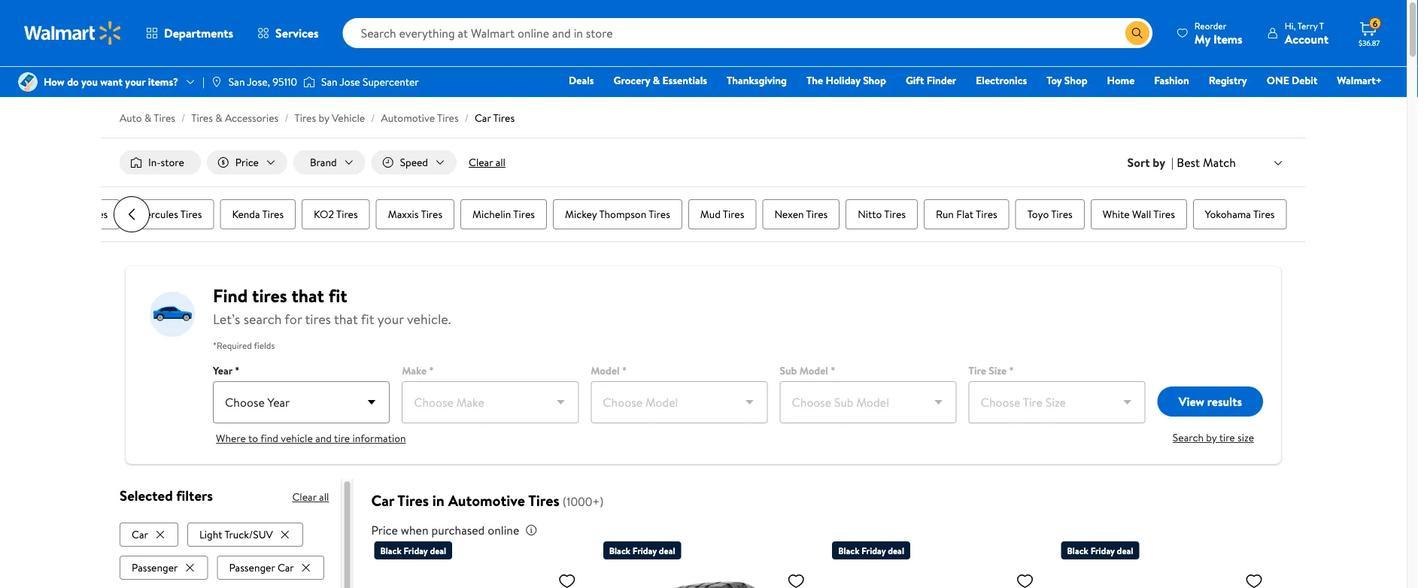 Task type: vqa. For each thing, say whether or not it's contained in the screenshot.
the now inside the Sponsored Now $258.00 $288.00 LG 43" Class 4K UHD 2160P webOS Smart TV - 43UQ7070ZUD
no



Task type: describe. For each thing, give the bounding box(es) containing it.
price when purchased online
[[371, 522, 520, 539]]

all for the bottommost clear all button
[[319, 490, 329, 505]]

view results button
[[1158, 387, 1264, 417]]

0 horizontal spatial fit
[[329, 283, 347, 308]]

black for the cooper discoverer all-terrain 275/55r20 117t light truck & suv tire image
[[609, 545, 631, 557]]

accessories
[[225, 111, 279, 125]]

best match
[[1177, 154, 1236, 171]]

holiday
[[826, 73, 861, 88]]

add to favorites list, goodyear reliant all-season 225/55r17 97v all-season tire image
[[1245, 572, 1264, 588]]

one
[[1267, 73, 1290, 88]]

black for "goodyear reliant all-season 225/60r17 99v all-season tire" image
[[380, 545, 402, 557]]

thanksgiving
[[727, 73, 787, 88]]

in-
[[148, 155, 161, 170]]

by for search by tire size
[[1207, 431, 1217, 445]]

size
[[1238, 431, 1254, 445]]

hi,
[[1285, 19, 1296, 32]]

search
[[1173, 431, 1204, 445]]

light truck/suv
[[199, 527, 273, 542]]

0 horizontal spatial tire
[[334, 431, 350, 446]]

vehicle
[[281, 431, 313, 446]]

reorder my items
[[1195, 19, 1243, 47]]

run flat tires
[[937, 207, 998, 222]]

hercules
[[138, 207, 179, 222]]

year *
[[213, 364, 240, 378]]

online
[[488, 522, 520, 539]]

price for price
[[235, 155, 259, 170]]

passenger list item
[[120, 553, 211, 580]]

search by tire size
[[1173, 431, 1254, 445]]

gift
[[906, 73, 924, 88]]

departments button
[[134, 15, 245, 51]]

departments
[[164, 25, 233, 41]]

toyo
[[1028, 207, 1050, 222]]

kenda
[[232, 207, 260, 222]]

*required fields
[[213, 339, 275, 352]]

deal for "goodyear reliant all-season 225/60r17 99v all-season tire" image
[[430, 545, 446, 557]]

friday for goodyear reliant all-season 225/55r17 97v all-season tire image
[[1091, 545, 1115, 557]]

nitto tires link
[[846, 199, 918, 230]]

jose
[[340, 74, 360, 89]]

2 shop from the left
[[1065, 73, 1088, 88]]

black friday deal for goodyear reliant all-season 245/60r18 105v all-season tire image
[[838, 545, 905, 557]]

black for goodyear reliant all-season 225/55r17 97v all-season tire image
[[1068, 545, 1089, 557]]

where
[[216, 431, 246, 446]]

the holiday shop
[[807, 73, 886, 88]]

goodyear reliant all-season 245/60r18 105v all-season tire image
[[832, 566, 1040, 588]]

black friday deal for goodyear reliant all-season 225/55r17 97v all-season tire image
[[1068, 545, 1134, 557]]

1 shop from the left
[[863, 73, 886, 88]]

for
[[285, 310, 302, 329]]

tire size *
[[969, 364, 1014, 378]]

when
[[401, 522, 429, 539]]

cooper discoverer all-terrain 275/55r20 117t light truck & suv tire image
[[603, 566, 811, 588]]

0 horizontal spatial tires
[[252, 283, 287, 308]]

my
[[1195, 30, 1211, 47]]

4 * from the left
[[831, 364, 836, 378]]

nitto
[[858, 207, 883, 222]]

ko2 tires
[[314, 207, 358, 222]]

car down selected
[[132, 527, 148, 542]]

do
[[67, 74, 79, 89]]

car list item
[[120, 520, 181, 547]]

hercules tires link
[[126, 199, 214, 230]]

add to favorites list, goodyear reliant all-season 245/60r18 105v all-season tire image
[[1016, 572, 1034, 588]]

(1000+)
[[563, 494, 604, 510]]

best
[[1177, 154, 1200, 171]]

brand
[[310, 155, 337, 170]]

passenger for passenger
[[132, 560, 178, 575]]

search by tire size button
[[1173, 430, 1258, 446]]

car tires link
[[475, 111, 515, 125]]

0 vertical spatial that
[[292, 283, 324, 308]]

car button
[[120, 523, 178, 547]]

thanksgiving link
[[720, 72, 794, 88]]

the
[[807, 73, 823, 88]]

auto & tires link
[[120, 111, 175, 125]]

Search search field
[[343, 18, 1153, 48]]

passenger car
[[229, 560, 294, 575]]

white wall tires
[[1103, 207, 1176, 222]]

home link
[[1101, 72, 1142, 88]]

vehicle type: car and truck image
[[150, 291, 195, 339]]

kenda tires link
[[220, 199, 296, 230]]

deal for the cooper discoverer all-terrain 275/55r20 117t light truck & suv tire image
[[659, 545, 675, 557]]

passenger button
[[120, 556, 208, 580]]

view results
[[1179, 393, 1242, 410]]

walmart+ link
[[1331, 72, 1389, 88]]

terry
[[1298, 19, 1318, 32]]

services
[[275, 25, 319, 41]]

goodyear reliant all-season 225/55r17 97v all-season tire image
[[1062, 566, 1270, 588]]

the holiday shop link
[[800, 72, 893, 88]]

deals
[[569, 73, 594, 88]]

toy shop link
[[1040, 72, 1095, 88]]

car right automotive tires link
[[475, 111, 491, 125]]

year
[[213, 364, 232, 378]]

95110
[[273, 74, 297, 89]]

yokohama
[[1206, 207, 1252, 222]]

t
[[1320, 19, 1325, 32]]

legal information image
[[526, 525, 538, 537]]

price button
[[207, 151, 287, 175]]

goodyear reliant all-season 225/60r17 99v all-season tire image
[[374, 566, 582, 588]]

view
[[1179, 393, 1205, 410]]

tire inside button
[[1220, 431, 1235, 445]]

san for san jose supercenter
[[321, 74, 338, 89]]

mud tires link
[[689, 199, 757, 230]]

6
[[1373, 17, 1378, 30]]

how do you want your items?
[[44, 74, 178, 89]]

0 vertical spatial your
[[125, 74, 145, 89]]

mud tires
[[701, 207, 745, 222]]

0 horizontal spatial clear
[[292, 490, 317, 505]]

black friday deal for "goodyear reliant all-season 225/60r17 99v all-season tire" image
[[380, 545, 446, 557]]

model *
[[591, 364, 627, 378]]

let's
[[213, 310, 240, 329]]

make *
[[402, 364, 434, 378]]

find tires that fit let's search for tires that fit your vehicle.
[[213, 283, 451, 329]]

$36.87
[[1359, 38, 1380, 48]]

deal for goodyear reliant all-season 245/60r18 105v all-season tire image
[[888, 545, 905, 557]]

 image for san
[[211, 76, 223, 88]]

add to favorites list, goodyear reliant all-season 225/60r17 99v all-season tire image
[[558, 572, 576, 588]]

tire
[[969, 364, 987, 378]]

| inside sort and filter section element
[[1172, 154, 1174, 171]]

fields
[[254, 339, 275, 352]]

1 model from the left
[[591, 364, 620, 378]]

size
[[989, 364, 1007, 378]]

kenda tires
[[232, 207, 284, 222]]

mud
[[701, 207, 721, 222]]

nexen
[[775, 207, 805, 222]]

price for price when purchased online
[[371, 522, 398, 539]]

brand button
[[293, 151, 365, 175]]

gift finder link
[[899, 72, 963, 88]]

automotive tires link
[[381, 111, 459, 125]]



Task type: locate. For each thing, give the bounding box(es) containing it.
2 friday from the left
[[633, 545, 657, 557]]

hercules tires
[[138, 207, 202, 222]]

0 horizontal spatial your
[[125, 74, 145, 89]]

to
[[248, 431, 258, 446]]

firestone tires
[[41, 207, 108, 222]]

0 vertical spatial clear
[[469, 155, 493, 170]]

where to find vehicle and tire information
[[216, 431, 406, 446]]

1 horizontal spatial fit
[[361, 310, 374, 329]]

price
[[235, 155, 259, 170], [371, 522, 398, 539]]

1 horizontal spatial automotive
[[448, 490, 525, 511]]

hi, terry t account
[[1285, 19, 1329, 47]]

all inside sort and filter section element
[[496, 155, 506, 170]]

price left when
[[371, 522, 398, 539]]

passenger for passenger car
[[229, 560, 275, 575]]

tires & accessories link
[[191, 111, 279, 125]]

/
[[181, 111, 185, 125], [285, 111, 289, 125], [371, 111, 375, 125], [465, 111, 469, 125]]

0 horizontal spatial  image
[[18, 72, 38, 92]]

search icon image
[[1132, 27, 1144, 39]]

2 * from the left
[[429, 364, 434, 378]]

0 vertical spatial tires
[[252, 283, 287, 308]]

0 horizontal spatial price
[[235, 155, 259, 170]]

all for clear all button in the sort and filter section element
[[496, 155, 506, 170]]

1 black from the left
[[380, 545, 402, 557]]

1 friday from the left
[[404, 545, 428, 557]]

3 black friday deal from the left
[[838, 545, 905, 557]]

0 horizontal spatial all
[[319, 490, 329, 505]]

0 vertical spatial clear all button
[[463, 151, 512, 175]]

0 horizontal spatial shop
[[863, 73, 886, 88]]

clear down where to find vehicle and tire information button at the bottom left of the page
[[292, 490, 317, 505]]

home
[[1107, 73, 1135, 88]]

deal up goodyear reliant all-season 225/55r17 97v all-season tire image
[[1117, 545, 1134, 557]]

run
[[937, 207, 954, 222]]

friday for "goodyear reliant all-season 225/60r17 99v all-season tire" image
[[404, 545, 428, 557]]

2 passenger from the left
[[229, 560, 275, 575]]

2 horizontal spatial &
[[653, 73, 660, 88]]

passenger down car button
[[132, 560, 178, 575]]

0 vertical spatial automotive
[[381, 111, 435, 125]]

/ right the auto & tires link
[[181, 111, 185, 125]]

deal up goodyear reliant all-season 245/60r18 105v all-season tire image
[[888, 545, 905, 557]]

clear all for clear all button in the sort and filter section element
[[469, 155, 506, 170]]

1 horizontal spatial  image
[[211, 76, 223, 88]]

clear all down car tires link
[[469, 155, 506, 170]]

tires inside "link"
[[514, 207, 535, 222]]

2 deal from the left
[[659, 545, 675, 557]]

1 vertical spatial by
[[1153, 154, 1166, 171]]

sort and filter section element
[[102, 138, 1306, 187]]

/ left car tires link
[[465, 111, 469, 125]]

passenger car button
[[217, 556, 324, 580]]

1 horizontal spatial model
[[800, 364, 829, 378]]

1 vertical spatial clear all button
[[292, 485, 329, 510]]

selected
[[120, 486, 173, 506]]

list
[[120, 520, 329, 588]]

1 vertical spatial automotive
[[448, 490, 525, 511]]

tires right for
[[305, 310, 331, 329]]

4 friday from the left
[[1091, 545, 1115, 557]]

0 vertical spatial by
[[319, 111, 329, 125]]

| left best on the top of the page
[[1172, 154, 1174, 171]]

shop right holiday
[[863, 73, 886, 88]]

1 vertical spatial fit
[[361, 310, 374, 329]]

clear all for the bottommost clear all button
[[292, 490, 329, 505]]

items
[[1214, 30, 1243, 47]]

clear inside sort and filter section element
[[469, 155, 493, 170]]

car
[[475, 111, 491, 125], [371, 490, 394, 511], [132, 527, 148, 542], [278, 560, 294, 575]]

1 vertical spatial that
[[334, 310, 358, 329]]

clear all button
[[463, 151, 512, 175], [292, 485, 329, 510]]

add to favorites list, cooper discoverer all-terrain 275/55r20 117t light truck & suv tire image
[[787, 572, 805, 588]]

 image for how
[[18, 72, 38, 92]]

& right grocery
[[653, 73, 660, 88]]

by for sort by |
[[1153, 154, 1166, 171]]

2 / from the left
[[285, 111, 289, 125]]

1 vertical spatial all
[[319, 490, 329, 505]]

1 vertical spatial tires
[[305, 310, 331, 329]]

4 black friday deal from the left
[[1068, 545, 1134, 557]]

& for essentials
[[653, 73, 660, 88]]

1 horizontal spatial &
[[215, 111, 222, 125]]

list containing car
[[120, 520, 329, 588]]

san left jose at the left top of page
[[321, 74, 338, 89]]

1 horizontal spatial clear
[[469, 155, 493, 170]]

sort by |
[[1128, 154, 1174, 171]]

1 horizontal spatial all
[[496, 155, 506, 170]]

black friday deal up goodyear reliant all-season 245/60r18 105v all-season tire image
[[838, 545, 905, 557]]

0 horizontal spatial that
[[292, 283, 324, 308]]

shop right toy
[[1065, 73, 1088, 88]]

automotive
[[381, 111, 435, 125], [448, 490, 525, 511]]

2 horizontal spatial by
[[1207, 431, 1217, 445]]

yokohama tires
[[1206, 207, 1276, 222]]

sub
[[780, 364, 797, 378]]

that right for
[[334, 310, 358, 329]]

& right auto
[[145, 111, 152, 125]]

4 deal from the left
[[1117, 545, 1134, 557]]

3 deal from the left
[[888, 545, 905, 557]]

sub model *
[[780, 364, 836, 378]]

all
[[496, 155, 506, 170], [319, 490, 329, 505]]

0 horizontal spatial san
[[229, 74, 245, 89]]

deal down price when purchased online
[[430, 545, 446, 557]]

flat
[[957, 207, 974, 222]]

0 horizontal spatial |
[[202, 74, 205, 89]]

passenger inside button
[[132, 560, 178, 575]]

in
[[432, 490, 445, 511]]

| right items?
[[202, 74, 205, 89]]

clear all inside button
[[469, 155, 506, 170]]

automotive up the online
[[448, 490, 525, 511]]

clear down car tires link
[[469, 155, 493, 170]]

registry link
[[1202, 72, 1254, 88]]

1 horizontal spatial |
[[1172, 154, 1174, 171]]

light
[[199, 527, 222, 542]]

/ right accessories
[[285, 111, 289, 125]]

1 horizontal spatial price
[[371, 522, 398, 539]]

passenger down truck/suv
[[229, 560, 275, 575]]

passenger inside button
[[229, 560, 275, 575]]

4 / from the left
[[465, 111, 469, 125]]

services button
[[245, 15, 331, 51]]

passenger car list item
[[217, 553, 327, 580]]

best match button
[[1174, 153, 1288, 173]]

& for tires
[[145, 111, 152, 125]]

car left in
[[371, 490, 394, 511]]

Walmart Site-Wide search field
[[343, 18, 1153, 48]]

clear all down the "where to find vehicle and tire information" on the bottom
[[292, 490, 329, 505]]

1 / from the left
[[181, 111, 185, 125]]

tires inside "link"
[[1154, 207, 1176, 222]]

3 * from the left
[[622, 364, 627, 378]]

 image up tires & accessories link
[[211, 76, 223, 88]]

 image left how
[[18, 72, 38, 92]]

by left vehicle
[[319, 111, 329, 125]]

*
[[235, 364, 240, 378], [429, 364, 434, 378], [622, 364, 627, 378], [831, 364, 836, 378], [1010, 364, 1014, 378]]

1 vertical spatial clear all
[[292, 490, 329, 505]]

tires by vehicle link
[[295, 111, 365, 125]]

thompson
[[600, 207, 647, 222]]

1 vertical spatial clear
[[292, 490, 317, 505]]

0 horizontal spatial &
[[145, 111, 152, 125]]

speed
[[400, 155, 428, 170]]

clear
[[469, 155, 493, 170], [292, 490, 317, 505]]

0 horizontal spatial model
[[591, 364, 620, 378]]

mickey thompson tires link
[[553, 199, 683, 230]]

0 horizontal spatial clear all
[[292, 490, 329, 505]]

1 horizontal spatial your
[[378, 310, 404, 329]]

applied filters section element
[[120, 486, 213, 506]]

* for model *
[[622, 364, 627, 378]]

want
[[100, 74, 123, 89]]

that up for
[[292, 283, 324, 308]]

tires inside "link"
[[181, 207, 202, 222]]

* for year *
[[235, 364, 240, 378]]

0 vertical spatial fit
[[329, 283, 347, 308]]

sort
[[1128, 154, 1150, 171]]

where to find vehicle and tire information button
[[216, 431, 406, 446]]

essentials
[[663, 73, 707, 88]]

all down and
[[319, 490, 329, 505]]

gift finder
[[906, 73, 957, 88]]

4 black from the left
[[1068, 545, 1089, 557]]

1 passenger from the left
[[132, 560, 178, 575]]

2 vertical spatial by
[[1207, 431, 1217, 445]]

price inside dropdown button
[[235, 155, 259, 170]]

1 horizontal spatial tire
[[1220, 431, 1235, 445]]

0 horizontal spatial by
[[319, 111, 329, 125]]

* for make *
[[429, 364, 434, 378]]

san jose, 95110
[[229, 74, 297, 89]]

car tires in automotive tires (1000+)
[[371, 490, 604, 511]]

light truck/suv list item
[[187, 520, 306, 547]]

all down car tires link
[[496, 155, 506, 170]]

find
[[213, 283, 248, 308]]

make
[[402, 364, 427, 378]]

nitto tires
[[858, 207, 906, 222]]

car down light truck/suv list item
[[278, 560, 294, 575]]

grocery & essentials link
[[607, 72, 714, 88]]

5 * from the left
[[1010, 364, 1014, 378]]

electronics link
[[969, 72, 1034, 88]]

san for san jose, 95110
[[229, 74, 245, 89]]

3 black from the left
[[838, 545, 860, 557]]

black friday deal for the cooper discoverer all-terrain 275/55r20 117t light truck & suv tire image
[[609, 545, 675, 557]]

&
[[653, 73, 660, 88], [145, 111, 152, 125], [215, 111, 222, 125]]

1 horizontal spatial tires
[[305, 310, 331, 329]]

clear all button down the "where to find vehicle and tire information" on the bottom
[[292, 485, 329, 510]]

deal for goodyear reliant all-season 225/55r17 97v all-season tire image
[[1117, 545, 1134, 557]]

finder
[[927, 73, 957, 88]]

 image
[[303, 75, 315, 90]]

grocery & essentials
[[614, 73, 707, 88]]

|
[[202, 74, 205, 89], [1172, 154, 1174, 171]]

white
[[1103, 207, 1130, 222]]

by inside button
[[1207, 431, 1217, 445]]

2 black from the left
[[609, 545, 631, 557]]

1 san from the left
[[229, 74, 245, 89]]

0 vertical spatial all
[[496, 155, 506, 170]]

& left accessories
[[215, 111, 222, 125]]

black friday deal up the cooper discoverer all-terrain 275/55r20 117t light truck & suv tire image
[[609, 545, 675, 557]]

1 * from the left
[[235, 364, 240, 378]]

black friday deal down when
[[380, 545, 446, 557]]

3 / from the left
[[371, 111, 375, 125]]

vehicle.
[[407, 310, 451, 329]]

truck/suv
[[225, 527, 273, 542]]

friday up goodyear reliant all-season 245/60r18 105v all-season tire image
[[862, 545, 886, 557]]

fashion link
[[1148, 72, 1196, 88]]

toyo tires
[[1028, 207, 1073, 222]]

tires up search
[[252, 283, 287, 308]]

3 friday from the left
[[862, 545, 886, 557]]

2 model from the left
[[800, 364, 829, 378]]

0 vertical spatial clear all
[[469, 155, 506, 170]]

black friday deal up goodyear reliant all-season 225/55r17 97v all-season tire image
[[1068, 545, 1134, 557]]

0 horizontal spatial automotive
[[381, 111, 435, 125]]

0 vertical spatial |
[[202, 74, 205, 89]]

friday for the cooper discoverer all-terrain 275/55r20 117t light truck & suv tire image
[[633, 545, 657, 557]]

your left vehicle.
[[378, 310, 404, 329]]

1 black friday deal from the left
[[380, 545, 446, 557]]

1 vertical spatial price
[[371, 522, 398, 539]]

run flat tires link
[[925, 199, 1010, 230]]

information
[[353, 431, 406, 446]]

auto & tires / tires & accessories / tires by vehicle / automotive tires / car tires
[[120, 111, 515, 125]]

selected filters
[[120, 486, 213, 506]]

1 vertical spatial |
[[1172, 154, 1174, 171]]

by right sort
[[1153, 154, 1166, 171]]

mickey
[[565, 207, 598, 222]]

deals link
[[562, 72, 601, 88]]

one debit link
[[1260, 72, 1325, 88]]

1 horizontal spatial clear all button
[[463, 151, 512, 175]]

by inside sort and filter section element
[[1153, 154, 1166, 171]]

black for goodyear reliant all-season 245/60r18 105v all-season tire image
[[838, 545, 860, 557]]

1 horizontal spatial san
[[321, 74, 338, 89]]

toy shop
[[1047, 73, 1088, 88]]

clear all button inside sort and filter section element
[[463, 151, 512, 175]]

your right want
[[125, 74, 145, 89]]

2 san from the left
[[321, 74, 338, 89]]

1 horizontal spatial that
[[334, 310, 358, 329]]

1 vertical spatial your
[[378, 310, 404, 329]]

friday for goodyear reliant all-season 245/60r18 105v all-season tire image
[[862, 545, 886, 557]]

walmart+
[[1338, 73, 1382, 88]]

deal up the cooper discoverer all-terrain 275/55r20 117t light truck & suv tire image
[[659, 545, 675, 557]]

search
[[244, 310, 282, 329]]

1 horizontal spatial by
[[1153, 154, 1166, 171]]

1 horizontal spatial clear all
[[469, 155, 506, 170]]

automotive down supercenter
[[381, 111, 435, 125]]

/ right vehicle
[[371, 111, 375, 125]]

2 black friday deal from the left
[[609, 545, 675, 557]]

one debit
[[1267, 73, 1318, 88]]

model
[[591, 364, 620, 378], [800, 364, 829, 378]]

auto
[[120, 111, 142, 125]]

 image
[[18, 72, 38, 92], [211, 76, 223, 88]]

0 horizontal spatial clear all button
[[292, 485, 329, 510]]

0 horizontal spatial passenger
[[132, 560, 178, 575]]

friday up the cooper discoverer all-terrain 275/55r20 117t light truck & suv tire image
[[633, 545, 657, 557]]

1 deal from the left
[[430, 545, 446, 557]]

friday down when
[[404, 545, 428, 557]]

clear all button down car tires link
[[463, 151, 512, 175]]

price down accessories
[[235, 155, 259, 170]]

by right 'search'
[[1207, 431, 1217, 445]]

your inside "find tires that fit let's search for tires that fit your vehicle."
[[378, 310, 404, 329]]

tire right and
[[334, 431, 350, 446]]

0 vertical spatial price
[[235, 155, 259, 170]]

walmart image
[[24, 21, 122, 45]]

san left the jose,
[[229, 74, 245, 89]]

previous slide for chipmodule list image
[[114, 196, 150, 233]]

and
[[315, 431, 332, 446]]

you
[[81, 74, 98, 89]]

1 horizontal spatial passenger
[[229, 560, 275, 575]]

friday up goodyear reliant all-season 225/55r17 97v all-season tire image
[[1091, 545, 1115, 557]]

1 horizontal spatial shop
[[1065, 73, 1088, 88]]

tire left size on the right of the page
[[1220, 431, 1235, 445]]



